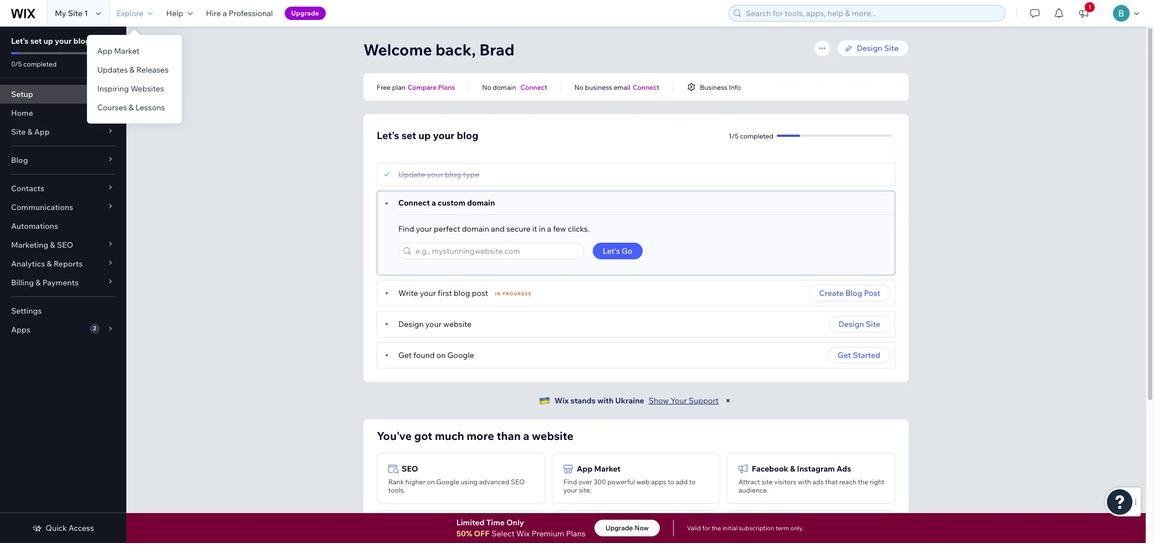 Task type: describe. For each thing, give the bounding box(es) containing it.
site inside button
[[866, 319, 881, 329]]

help
[[166, 8, 183, 18]]

1 to from the left
[[668, 478, 674, 486]]

connect link for no domain connect
[[521, 82, 547, 92]]

explore
[[116, 8, 143, 18]]

ads inside button
[[606, 522, 620, 532]]

0/5
[[11, 60, 22, 68]]

design your website
[[399, 319, 472, 329]]

hire a professional
[[206, 8, 273, 18]]

a right hire
[[223, 8, 227, 18]]

higher
[[406, 478, 426, 486]]

let's go
[[603, 246, 633, 256]]

0 vertical spatial plans
[[438, 83, 455, 91]]

analytics
[[11, 259, 45, 269]]

courses
[[97, 103, 127, 113]]

0 vertical spatial app market
[[97, 46, 139, 56]]

attract
[[739, 478, 760, 486]]

design site button
[[829, 316, 891, 333]]

with inside attract site visitors with ads that reach the right audience.
[[798, 478, 811, 486]]

than
[[497, 429, 521, 443]]

professional
[[229, 8, 273, 18]]

ukraine
[[615, 396, 644, 406]]

advanced
[[479, 478, 510, 486]]

help button
[[160, 0, 199, 27]]

contacts button
[[0, 179, 126, 198]]

find for find over 300 powerful web apps to add to your site.
[[564, 478, 577, 486]]

post
[[864, 288, 881, 298]]

off
[[474, 529, 490, 539]]

settings link
[[0, 302, 126, 320]]

secure
[[507, 224, 531, 234]]

1 horizontal spatial let's set up your blog
[[377, 129, 479, 142]]

inbox
[[752, 522, 773, 532]]

welcome back, brad
[[364, 40, 515, 59]]

1 vertical spatial let's
[[377, 129, 399, 142]]

0 horizontal spatial 1
[[84, 8, 88, 18]]

contacts
[[11, 183, 44, 193]]

marketing
[[11, 240, 48, 250]]

design inside button
[[839, 319, 864, 329]]

limited
[[457, 518, 485, 528]]

sidebar element
[[0, 27, 126, 543]]

upgrade for upgrade
[[291, 9, 319, 17]]

on for higher
[[427, 478, 435, 486]]

& for courses
[[129, 103, 134, 113]]

valid for the initial subscription term only.
[[687, 524, 804, 532]]

releases
[[136, 65, 169, 75]]

home
[[11, 108, 33, 118]]

wix for wix stands with ukraine show your support
[[555, 396, 569, 406]]

the inside attract site visitors with ads that reach the right audience.
[[858, 478, 869, 486]]

wix owner app button
[[377, 510, 545, 543]]

free
[[377, 83, 391, 91]]

site
[[762, 478, 773, 486]]

upgrade for upgrade now
[[606, 524, 633, 532]]

completed for 0/5 completed
[[23, 60, 57, 68]]

quick access
[[46, 523, 94, 533]]

1 inside 1 button
[[1089, 3, 1092, 11]]

2 horizontal spatial connect
[[633, 83, 660, 91]]

setup
[[11, 89, 33, 99]]

apps
[[651, 478, 667, 486]]

inspiring websites link
[[87, 79, 182, 98]]

blog up type
[[457, 129, 479, 142]]

your up get found on google
[[426, 319, 442, 329]]

your right 'update'
[[427, 170, 443, 180]]

& for marketing
[[50, 240, 55, 250]]

connect link for no business email connect
[[633, 82, 660, 92]]

up inside sidebar element
[[44, 36, 53, 46]]

progress
[[503, 291, 532, 297]]

billing & payments button
[[0, 273, 126, 292]]

business
[[700, 83, 728, 91]]

reports
[[54, 259, 83, 269]]

web
[[637, 478, 650, 486]]

create blog post
[[820, 288, 881, 298]]

over
[[579, 478, 592, 486]]

completed for 1/5 completed
[[740, 132, 774, 140]]

communications
[[11, 202, 73, 212]]

in
[[539, 224, 546, 234]]

settings
[[11, 306, 42, 316]]

started
[[853, 350, 881, 360]]

blog left type
[[445, 170, 461, 180]]

courses & lessons link
[[87, 98, 182, 117]]

1 horizontal spatial up
[[419, 129, 431, 142]]

0 horizontal spatial connect
[[399, 198, 430, 208]]

time
[[486, 518, 505, 528]]

home link
[[0, 104, 126, 122]]

domain for custom
[[467, 198, 495, 208]]

let's inside sidebar element
[[11, 36, 29, 46]]

courses & lessons
[[97, 103, 165, 113]]

& for updates
[[130, 65, 135, 75]]

Search for tools, apps, help & more... field
[[743, 6, 1002, 21]]

inspiring websites
[[97, 84, 164, 94]]

subscription
[[739, 524, 775, 532]]

get found on google
[[399, 350, 474, 360]]

billing & payments
[[11, 278, 79, 288]]

google for found
[[448, 350, 474, 360]]

domain for perfect
[[462, 224, 489, 234]]

0 horizontal spatial with
[[598, 396, 614, 406]]

found
[[414, 350, 435, 360]]

wix owner app
[[402, 522, 459, 532]]

powerful
[[608, 478, 635, 486]]

0 vertical spatial domain
[[493, 83, 516, 91]]

0 horizontal spatial market
[[114, 46, 139, 56]]

updates
[[97, 65, 128, 75]]

communications button
[[0, 198, 126, 217]]

hire a professional link
[[199, 0, 280, 27]]

blog inside sidebar element
[[73, 36, 90, 46]]

design down write
[[399, 319, 424, 329]]

get for get started
[[838, 350, 851, 360]]

payments
[[42, 278, 79, 288]]

app inside site & app popup button
[[34, 127, 50, 137]]

setup link
[[0, 85, 126, 104]]

& for analytics
[[47, 259, 52, 269]]

design site link
[[837, 40, 909, 57]]

1 horizontal spatial set
[[402, 129, 416, 142]]

create blog post button
[[810, 285, 891, 302]]

find your perfect domain and secure it in a few clicks.
[[399, 224, 590, 234]]

google for higher
[[437, 478, 459, 486]]

get started
[[838, 350, 881, 360]]

let's inside let's go button
[[603, 246, 620, 256]]

wix for wix owner app
[[402, 522, 416, 532]]

0 horizontal spatial website
[[443, 319, 472, 329]]

much
[[435, 429, 464, 443]]

plans inside the limited time only 50% off select wix premium plans
[[566, 529, 586, 539]]

inspiring
[[97, 84, 129, 94]]

get for get found on google
[[399, 350, 412, 360]]

upgrade button
[[285, 7, 326, 20]]

your
[[671, 396, 687, 406]]

your inside the find over 300 powerful web apps to add to your site.
[[564, 486, 578, 494]]

email
[[614, 83, 631, 91]]

marketing & seo
[[11, 240, 73, 250]]

limited time only 50% off select wix premium plans
[[457, 518, 586, 539]]

0 vertical spatial design site
[[857, 43, 899, 53]]

on for found
[[437, 350, 446, 360]]



Task type: locate. For each thing, give the bounding box(es) containing it.
on
[[437, 350, 446, 360], [427, 478, 435, 486]]

google right the found on the left
[[448, 350, 474, 360]]

let's set up your blog up update your blog type
[[377, 129, 479, 142]]

1 horizontal spatial seo
[[402, 464, 418, 474]]

1
[[1089, 3, 1092, 11], [84, 8, 88, 18]]

back,
[[436, 40, 476, 59]]

0 vertical spatial market
[[114, 46, 139, 56]]

find over 300 powerful web apps to add to your site.
[[564, 478, 696, 494]]

design
[[857, 43, 883, 53], [399, 319, 424, 329], [839, 319, 864, 329]]

1 horizontal spatial plans
[[566, 529, 586, 539]]

1 vertical spatial design site
[[839, 319, 881, 329]]

site down home
[[11, 127, 26, 137]]

1 horizontal spatial app market
[[577, 464, 621, 474]]

google left using
[[437, 478, 459, 486]]

you've got much more than a website
[[377, 429, 574, 443]]

blog up contacts
[[11, 155, 28, 165]]

completed right 1/5
[[740, 132, 774, 140]]

a right in
[[547, 224, 552, 234]]

your
[[55, 36, 72, 46], [433, 129, 455, 142], [427, 170, 443, 180], [416, 224, 432, 234], [420, 288, 436, 298], [426, 319, 442, 329], [564, 486, 578, 494]]

1 horizontal spatial the
[[858, 478, 869, 486]]

2 horizontal spatial app
[[577, 464, 593, 474]]

get left started
[[838, 350, 851, 360]]

domain up the find your perfect domain and secure it in a few clicks.
[[467, 198, 495, 208]]

design down the create blog post button
[[839, 319, 864, 329]]

to
[[668, 478, 674, 486], [689, 478, 696, 486]]

2 vertical spatial google
[[577, 522, 604, 532]]

& for billing
[[36, 278, 41, 288]]

app
[[444, 522, 459, 532]]

let's set up your blog inside sidebar element
[[11, 36, 90, 46]]

quick access button
[[32, 523, 94, 533]]

1 vertical spatial blog
[[846, 288, 863, 298]]

show your support button
[[649, 396, 719, 406]]

set up 'update'
[[402, 129, 416, 142]]

a left custom
[[432, 198, 436, 208]]

0 vertical spatial up
[[44, 36, 53, 46]]

0 horizontal spatial app
[[34, 127, 50, 137]]

upgrade left now
[[606, 524, 633, 532]]

1 horizontal spatial with
[[798, 478, 811, 486]]

& up inspiring websites
[[130, 65, 135, 75]]

0 horizontal spatial to
[[668, 478, 674, 486]]

completed right 0/5
[[23, 60, 57, 68]]

your left site.
[[564, 486, 578, 494]]

app market up updates
[[97, 46, 139, 56]]

only
[[507, 518, 524, 528]]

websites
[[131, 84, 164, 94]]

1 horizontal spatial connect link
[[633, 82, 660, 92]]

seo inside popup button
[[57, 240, 73, 250]]

2 horizontal spatial seo
[[511, 478, 525, 486]]

your left first
[[420, 288, 436, 298]]

no for no domain connect
[[482, 83, 491, 91]]

1 horizontal spatial app
[[97, 46, 112, 56]]

website
[[443, 319, 472, 329], [532, 429, 574, 443]]

your down my
[[55, 36, 72, 46]]

1 vertical spatial plans
[[566, 529, 586, 539]]

connect a custom domain
[[399, 198, 495, 208]]

0 vertical spatial app
[[97, 46, 112, 56]]

0 horizontal spatial let's set up your blog
[[11, 36, 90, 46]]

you've
[[377, 429, 412, 443]]

1 horizontal spatial blog
[[846, 288, 863, 298]]

access
[[69, 523, 94, 533]]

domain
[[493, 83, 516, 91], [467, 198, 495, 208], [462, 224, 489, 234]]

1 vertical spatial ads
[[606, 522, 620, 532]]

1 vertical spatial app market
[[577, 464, 621, 474]]

wix down only
[[517, 529, 530, 539]]

app down home link
[[34, 127, 50, 137]]

term
[[776, 524, 789, 532]]

google down site.
[[577, 522, 604, 532]]

0 horizontal spatial set
[[30, 36, 42, 46]]

2 to from the left
[[689, 478, 696, 486]]

& inside dropdown button
[[47, 259, 52, 269]]

website down first
[[443, 319, 472, 329]]

app inside app market link
[[97, 46, 112, 56]]

seo up "higher"
[[402, 464, 418, 474]]

1 horizontal spatial on
[[437, 350, 446, 360]]

on right the found on the left
[[437, 350, 446, 360]]

plan
[[392, 83, 406, 91]]

type
[[463, 170, 480, 180]]

a
[[223, 8, 227, 18], [432, 198, 436, 208], [547, 224, 552, 234], [523, 429, 530, 443]]

audience.
[[739, 486, 769, 494]]

design site up get started button
[[839, 319, 881, 329]]

select
[[492, 529, 515, 539]]

1 horizontal spatial ads
[[837, 464, 851, 474]]

app up over
[[577, 464, 593, 474]]

using
[[461, 478, 478, 486]]

1 vertical spatial google
[[437, 478, 459, 486]]

find for find your perfect domain and secure it in a few clicks.
[[399, 224, 414, 234]]

1 vertical spatial on
[[427, 478, 435, 486]]

1 vertical spatial the
[[712, 524, 721, 532]]

0 vertical spatial let's set up your blog
[[11, 36, 90, 46]]

add
[[676, 478, 688, 486]]

google inside button
[[577, 522, 604, 532]]

find inside the find over 300 powerful web apps to add to your site.
[[564, 478, 577, 486]]

for
[[703, 524, 711, 532]]

rank higher on google using advanced seo tools.
[[389, 478, 525, 494]]

site right my
[[68, 8, 83, 18]]

let's set up your blog up 0/5 completed
[[11, 36, 90, 46]]

up up 'update'
[[419, 129, 431, 142]]

let's up 'update'
[[377, 129, 399, 142]]

1 vertical spatial let's set up your blog
[[377, 129, 479, 142]]

with right stands
[[598, 396, 614, 406]]

2 get from the left
[[838, 350, 851, 360]]

brad
[[480, 40, 515, 59]]

1 horizontal spatial website
[[532, 429, 574, 443]]

with down the facebook & instagram ads
[[798, 478, 811, 486]]

facebook & instagram ads
[[752, 464, 851, 474]]

1 vertical spatial with
[[798, 478, 811, 486]]

domain down the "brad"
[[493, 83, 516, 91]]

& left reports
[[47, 259, 52, 269]]

update
[[399, 170, 425, 180]]

site.
[[579, 486, 592, 494]]

1 get from the left
[[399, 350, 412, 360]]

2 vertical spatial let's
[[603, 246, 620, 256]]

the right for
[[712, 524, 721, 532]]

0 vertical spatial find
[[399, 224, 414, 234]]

1 horizontal spatial connect
[[521, 83, 547, 91]]

1/5 completed
[[729, 132, 774, 140]]

1/5
[[729, 132, 739, 140]]

in progress
[[495, 291, 532, 297]]

get started button
[[828, 347, 891, 364]]

0 horizontal spatial the
[[712, 524, 721, 532]]

1 horizontal spatial 1
[[1089, 3, 1092, 11]]

no business email connect
[[575, 83, 660, 91]]

0 vertical spatial google
[[448, 350, 474, 360]]

domain left and
[[462, 224, 489, 234]]

lessons
[[136, 103, 165, 113]]

1 no from the left
[[482, 83, 491, 91]]

1 vertical spatial find
[[564, 478, 577, 486]]

0 vertical spatial on
[[437, 350, 446, 360]]

seo inside the rank higher on google using advanced seo tools.
[[511, 478, 525, 486]]

plans right the compare
[[438, 83, 455, 91]]

create
[[820, 288, 844, 298]]

0 horizontal spatial up
[[44, 36, 53, 46]]

app up updates
[[97, 46, 112, 56]]

upgrade
[[291, 9, 319, 17], [606, 524, 633, 532]]

wix left 'owner'
[[402, 522, 416, 532]]

1 vertical spatial domain
[[467, 198, 495, 208]]

1 vertical spatial app
[[34, 127, 50, 137]]

design down search for tools, apps, help & more... field on the top of page
[[857, 43, 883, 53]]

& for site
[[27, 127, 32, 137]]

seo up analytics & reports dropdown button
[[57, 240, 73, 250]]

wix left stands
[[555, 396, 569, 406]]

clicks.
[[568, 224, 590, 234]]

no
[[482, 83, 491, 91], [575, 83, 584, 91]]

1 horizontal spatial no
[[575, 83, 584, 91]]

2 no from the left
[[575, 83, 584, 91]]

0 vertical spatial set
[[30, 36, 42, 46]]

market up 300
[[594, 464, 621, 474]]

let's up 0/5
[[11, 36, 29, 46]]

& inside popup button
[[36, 278, 41, 288]]

0 vertical spatial website
[[443, 319, 472, 329]]

site down post
[[866, 319, 881, 329]]

app market link
[[87, 42, 182, 60]]

2 horizontal spatial let's
[[603, 246, 620, 256]]

0 vertical spatial upgrade
[[291, 9, 319, 17]]

1 vertical spatial completed
[[740, 132, 774, 140]]

0 horizontal spatial seo
[[57, 240, 73, 250]]

1 vertical spatial up
[[419, 129, 431, 142]]

2 vertical spatial domain
[[462, 224, 489, 234]]

wix inside button
[[402, 522, 416, 532]]

compare plans link
[[408, 82, 455, 92]]

0 horizontal spatial completed
[[23, 60, 57, 68]]

write your first blog post
[[399, 288, 488, 298]]

upgrade right professional
[[291, 9, 319, 17]]

on right "higher"
[[427, 478, 435, 486]]

1 horizontal spatial to
[[689, 478, 696, 486]]

find left perfect
[[399, 224, 414, 234]]

let's left go
[[603, 246, 620, 256]]

attract site visitors with ads that reach the right audience.
[[739, 478, 885, 494]]

0 vertical spatial blog
[[11, 155, 28, 165]]

your up update your blog type
[[433, 129, 455, 142]]

compare
[[408, 83, 437, 91]]

find left over
[[564, 478, 577, 486]]

app market
[[97, 46, 139, 56], [577, 464, 621, 474]]

& for facebook
[[790, 464, 796, 474]]

& down home
[[27, 127, 32, 137]]

hire
[[206, 8, 221, 18]]

custom
[[438, 198, 466, 208]]

visitors
[[774, 478, 797, 486]]

your inside sidebar element
[[55, 36, 72, 46]]

1 vertical spatial upgrade
[[606, 524, 633, 532]]

blog inside button
[[846, 288, 863, 298]]

1 vertical spatial set
[[402, 129, 416, 142]]

instagram
[[797, 464, 835, 474]]

0 vertical spatial completed
[[23, 60, 57, 68]]

analytics & reports
[[11, 259, 83, 269]]

0 vertical spatial the
[[858, 478, 869, 486]]

0 vertical spatial ads
[[837, 464, 851, 474]]

website right than
[[532, 429, 574, 443]]

ads up reach on the bottom right
[[837, 464, 851, 474]]

on inside the rank higher on google using advanced seo tools.
[[427, 478, 435, 486]]

wix inside the limited time only 50% off select wix premium plans
[[517, 529, 530, 539]]

0 horizontal spatial connect link
[[521, 82, 547, 92]]

seo right advanced
[[511, 478, 525, 486]]

design site inside button
[[839, 319, 881, 329]]

get left the found on the left
[[399, 350, 412, 360]]

0 vertical spatial let's
[[11, 36, 29, 46]]

1 horizontal spatial get
[[838, 350, 851, 360]]

no down the "brad"
[[482, 83, 491, 91]]

get inside button
[[838, 350, 851, 360]]

first
[[438, 288, 452, 298]]

to left 'add'
[[668, 478, 674, 486]]

1 horizontal spatial completed
[[740, 132, 774, 140]]

updates & releases link
[[87, 60, 182, 79]]

your left perfect
[[416, 224, 432, 234]]

no left business
[[575, 83, 584, 91]]

site inside popup button
[[11, 127, 26, 137]]

1 horizontal spatial wix
[[517, 529, 530, 539]]

the left right
[[858, 478, 869, 486]]

market up updates & releases
[[114, 46, 139, 56]]

welcome
[[364, 40, 432, 59]]

2 connect link from the left
[[633, 82, 660, 92]]

valid
[[687, 524, 701, 532]]

find
[[399, 224, 414, 234], [564, 478, 577, 486]]

upgrade now button
[[595, 520, 660, 537]]

0 horizontal spatial get
[[399, 350, 412, 360]]

0 horizontal spatial blog
[[11, 155, 28, 165]]

apps
[[11, 325, 30, 335]]

stands
[[571, 396, 596, 406]]

0 horizontal spatial let's
[[11, 36, 29, 46]]

blog right first
[[454, 288, 470, 298]]

design site down search for tools, apps, help & more... field on the top of page
[[857, 43, 899, 53]]

upgrade now
[[606, 524, 649, 532]]

& up analytics & reports on the left top of the page
[[50, 240, 55, 250]]

perfect
[[434, 224, 460, 234]]

show
[[649, 396, 669, 406]]

blog inside 'dropdown button'
[[11, 155, 28, 165]]

site & app
[[11, 127, 50, 137]]

1 horizontal spatial upgrade
[[606, 524, 633, 532]]

to right 'add'
[[689, 478, 696, 486]]

0 horizontal spatial wix
[[402, 522, 416, 532]]

& down inspiring websites
[[129, 103, 134, 113]]

tools.
[[389, 486, 405, 494]]

my
[[55, 8, 66, 18]]

& up visitors
[[790, 464, 796, 474]]

e.g., mystunningwebsite.com field
[[412, 243, 580, 259]]

go
[[622, 246, 633, 256]]

0 horizontal spatial upgrade
[[291, 9, 319, 17]]

2 vertical spatial seo
[[511, 478, 525, 486]]

a right than
[[523, 429, 530, 443]]

let's set up your blog
[[11, 36, 90, 46], [377, 129, 479, 142]]

blog down "my site 1"
[[73, 36, 90, 46]]

1 connect link from the left
[[521, 82, 547, 92]]

ads left now
[[606, 522, 620, 532]]

support
[[689, 396, 719, 406]]

automations link
[[0, 217, 126, 236]]

2 vertical spatial app
[[577, 464, 593, 474]]

0 vertical spatial seo
[[57, 240, 73, 250]]

0 horizontal spatial no
[[482, 83, 491, 91]]

1 vertical spatial website
[[532, 429, 574, 443]]

0 horizontal spatial on
[[427, 478, 435, 486]]

blog button
[[0, 151, 126, 170]]

0 horizontal spatial ads
[[606, 522, 620, 532]]

site & app button
[[0, 122, 126, 141]]

my site 1
[[55, 8, 88, 18]]

0 horizontal spatial app market
[[97, 46, 139, 56]]

& right 'billing'
[[36, 278, 41, 288]]

no for no business email connect
[[575, 83, 584, 91]]

up up 0/5 completed
[[44, 36, 53, 46]]

google inside the rank higher on google using advanced seo tools.
[[437, 478, 459, 486]]

set inside sidebar element
[[30, 36, 42, 46]]

2 horizontal spatial wix
[[555, 396, 569, 406]]

completed inside sidebar element
[[23, 60, 57, 68]]

site down search for tools, apps, help & more... field on the top of page
[[884, 43, 899, 53]]

plans right premium
[[566, 529, 586, 539]]

blog left post
[[846, 288, 863, 298]]

1 horizontal spatial find
[[564, 478, 577, 486]]

set up 0/5 completed
[[30, 36, 42, 46]]

1 vertical spatial seo
[[402, 464, 418, 474]]

only.
[[791, 524, 804, 532]]

0 horizontal spatial find
[[399, 224, 414, 234]]

1 horizontal spatial market
[[594, 464, 621, 474]]

0 horizontal spatial plans
[[438, 83, 455, 91]]

that
[[825, 478, 838, 486]]

update your blog type
[[399, 170, 480, 180]]

0 vertical spatial with
[[598, 396, 614, 406]]

completed
[[23, 60, 57, 68], [740, 132, 774, 140]]

app market up 300
[[577, 464, 621, 474]]

1 horizontal spatial let's
[[377, 129, 399, 142]]



Task type: vqa. For each thing, say whether or not it's contained in the screenshot.


